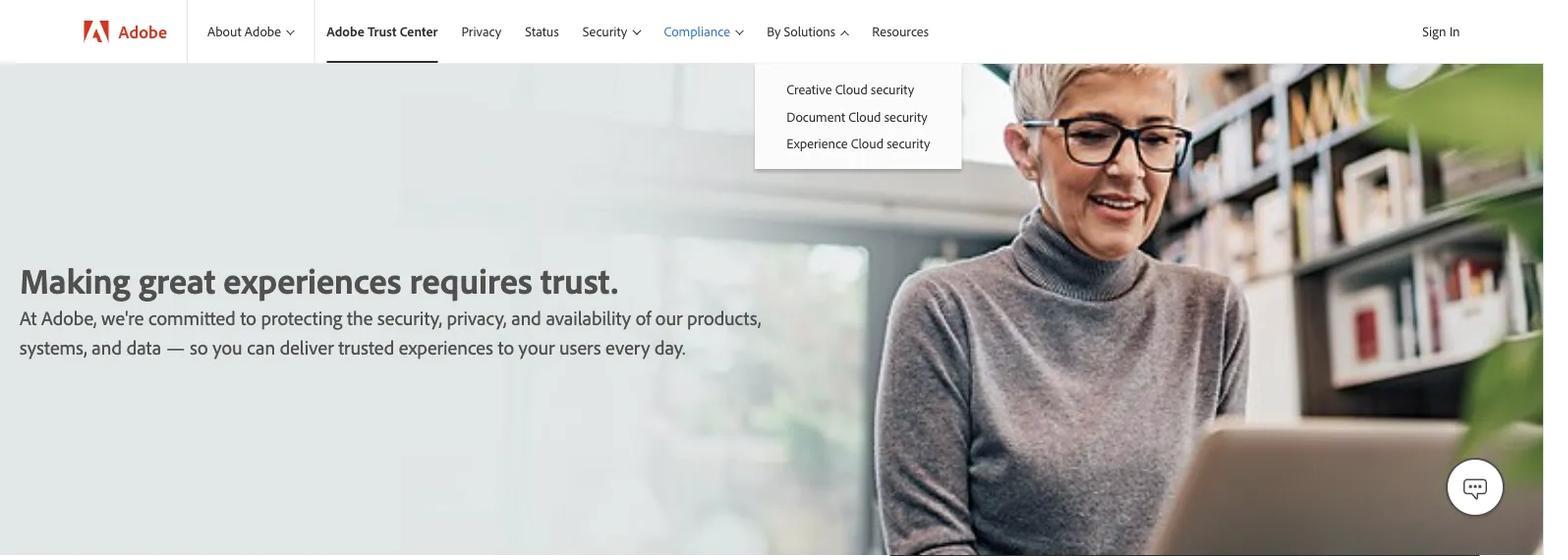 Task type: vqa. For each thing, say whether or not it's contained in the screenshot.
the so
yes



Task type: locate. For each thing, give the bounding box(es) containing it.
security
[[871, 81, 914, 98], [884, 108, 928, 125], [887, 135, 930, 152]]

of
[[636, 305, 651, 330]]

trusted
[[338, 335, 394, 360]]

and up 'your'
[[511, 305, 541, 330]]

adobe left "about" at top
[[118, 20, 167, 42]]

security down 'creative cloud security' link
[[884, 108, 928, 125]]

about adobe
[[207, 23, 281, 40]]

users
[[559, 335, 601, 360]]

experiences up protecting
[[224, 258, 401, 302]]

adobe trust center
[[327, 23, 438, 40]]

2 vertical spatial cloud
[[851, 135, 884, 152]]

security down document cloud security link
[[887, 135, 930, 152]]

about adobe button
[[188, 0, 314, 63]]

creative cloud security
[[787, 81, 914, 98]]

sign
[[1423, 23, 1446, 40]]

and down we're
[[92, 335, 122, 360]]

1 vertical spatial experiences
[[399, 335, 493, 360]]

security button
[[571, 0, 652, 63]]

availability
[[546, 305, 631, 330]]

0 vertical spatial to
[[240, 305, 256, 330]]

0 horizontal spatial adobe
[[118, 20, 167, 42]]

at
[[20, 305, 37, 330]]

products,
[[687, 305, 761, 330]]

adobe
[[118, 20, 167, 42], [245, 23, 281, 40], [327, 23, 364, 40]]

adobe trust center link
[[315, 0, 450, 63]]

by solutions button
[[755, 0, 861, 63]]

protecting
[[261, 305, 342, 330]]

adobe right "about" at top
[[245, 23, 281, 40]]

1 vertical spatial security
[[884, 108, 928, 125]]

center
[[400, 23, 438, 40]]

0 vertical spatial experiences
[[224, 258, 401, 302]]

adobe inside dropdown button
[[245, 23, 281, 40]]

creative
[[787, 81, 832, 98]]

1 vertical spatial to
[[498, 335, 514, 360]]

document
[[787, 108, 845, 125]]

systems,
[[20, 335, 87, 360]]

cloud down document cloud security link
[[851, 135, 884, 152]]

2 horizontal spatial adobe
[[327, 23, 364, 40]]

every
[[606, 335, 650, 360]]

data —
[[126, 335, 185, 360]]

1 horizontal spatial and
[[511, 305, 541, 330]]

to up "can"
[[240, 305, 256, 330]]

solutions
[[784, 23, 836, 40]]

0 vertical spatial security
[[871, 81, 914, 98]]

security up document cloud security link
[[871, 81, 914, 98]]

cloud
[[835, 81, 868, 98], [849, 108, 881, 125], [851, 135, 884, 152]]

0 horizontal spatial and
[[92, 335, 122, 360]]

to
[[240, 305, 256, 330], [498, 335, 514, 360]]

trust.
[[541, 258, 618, 302]]

adobe left trust
[[327, 23, 364, 40]]

committed
[[148, 305, 236, 330]]

security for creative cloud security
[[871, 81, 914, 98]]

cloud up the document cloud security
[[835, 81, 868, 98]]

requires
[[410, 258, 533, 302]]

privacy link
[[450, 0, 513, 63]]

0 horizontal spatial to
[[240, 305, 256, 330]]

deliver
[[280, 335, 334, 360]]

security for document cloud security
[[884, 108, 928, 125]]

experience cloud security link
[[755, 130, 962, 157]]

day.
[[655, 335, 686, 360]]

to left 'your'
[[498, 335, 514, 360]]

experiences
[[224, 258, 401, 302], [399, 335, 493, 360]]

1 horizontal spatial to
[[498, 335, 514, 360]]

1 vertical spatial cloud
[[849, 108, 881, 125]]

experience
[[787, 135, 848, 152]]

1 horizontal spatial adobe
[[245, 23, 281, 40]]

trust
[[368, 23, 397, 40]]

experiences down privacy,
[[399, 335, 493, 360]]

status
[[525, 23, 559, 40]]

document cloud security link
[[755, 103, 962, 130]]

privacy,
[[447, 305, 507, 330]]

cloud down 'creative cloud security' link
[[849, 108, 881, 125]]

resources link
[[861, 0, 941, 63]]

so
[[190, 335, 208, 360]]

sign in button
[[1419, 15, 1464, 48]]

document cloud security
[[787, 108, 928, 125]]

cloud for experience
[[851, 135, 884, 152]]

and
[[511, 305, 541, 330], [92, 335, 122, 360]]

0 vertical spatial cloud
[[835, 81, 868, 98]]

privacy
[[461, 23, 502, 40]]

can
[[247, 335, 275, 360]]

adobe,
[[41, 305, 97, 330]]

we're
[[101, 305, 144, 330]]

group
[[755, 63, 962, 169]]

2 vertical spatial security
[[887, 135, 930, 152]]



Task type: describe. For each thing, give the bounding box(es) containing it.
the
[[347, 305, 373, 330]]

group containing creative cloud security
[[755, 63, 962, 169]]

status link
[[513, 0, 571, 63]]

adobe link
[[64, 0, 187, 63]]

adobe for adobe trust center
[[327, 23, 364, 40]]

making
[[20, 258, 130, 302]]

cloud for creative
[[835, 81, 868, 98]]

sign in
[[1423, 23, 1460, 40]]

creative cloud security link
[[755, 76, 962, 103]]

0 vertical spatial and
[[511, 305, 541, 330]]

resources
[[872, 23, 929, 40]]

great
[[138, 258, 215, 302]]

compliance
[[664, 23, 730, 40]]

security for experience cloud security
[[887, 135, 930, 152]]

your
[[519, 335, 555, 360]]

adobe for adobe
[[118, 20, 167, 42]]

1 vertical spatial and
[[92, 335, 122, 360]]

about
[[207, 23, 241, 40]]

you
[[212, 335, 242, 360]]

security
[[583, 23, 627, 40]]

making great experiences requires trust. at adobe, we're committed to protecting the security, privacy, and availability of our products, systems, and data — so you can deliver trusted experiences to your users every day.
[[20, 258, 761, 360]]

cloud for document
[[849, 108, 881, 125]]

by
[[767, 23, 781, 40]]

by solutions
[[767, 23, 836, 40]]

our
[[656, 305, 683, 330]]

security,
[[377, 305, 442, 330]]

experience cloud security
[[787, 135, 930, 152]]

compliance button
[[652, 0, 755, 63]]

in
[[1450, 23, 1460, 40]]



